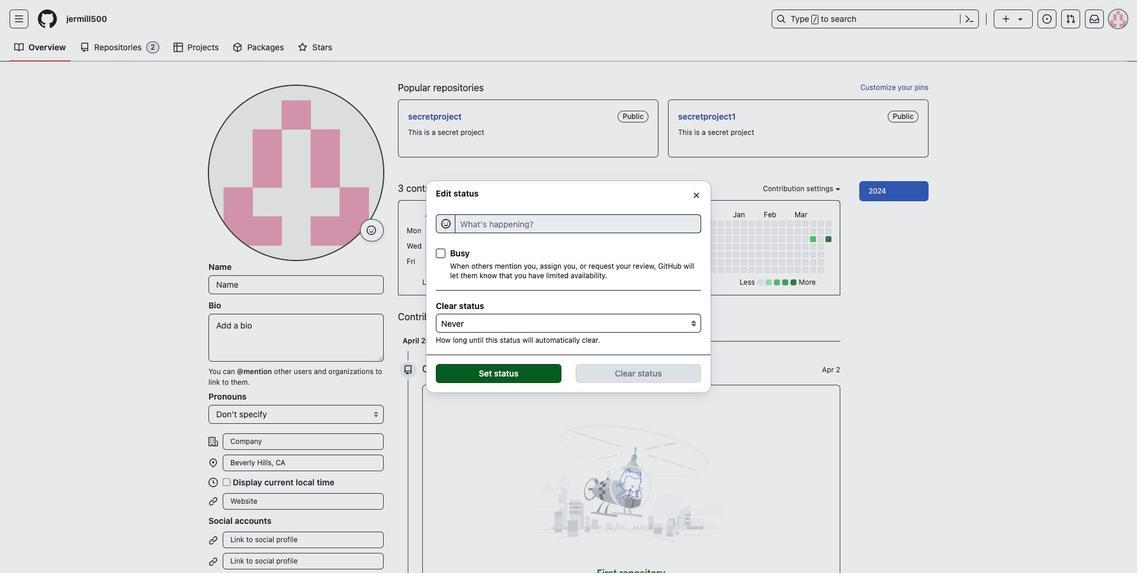 Task type: locate. For each thing, give the bounding box(es) containing it.
1 social account image from the top
[[208, 536, 218, 545]]

homepage image
[[38, 9, 57, 28]]

social account image
[[208, 536, 218, 545], [208, 557, 218, 567]]

Location field
[[223, 455, 384, 471]]

1 vertical spatial social account image
[[208, 557, 218, 567]]

smiley image
[[367, 226, 376, 235]]

social account image for link to social profile text box
[[208, 536, 218, 545]]

notifications image
[[1090, 14, 1099, 24]]

location image
[[208, 458, 218, 468]]

issue opened image
[[1042, 14, 1052, 24]]

0 vertical spatial social account image
[[208, 536, 218, 545]]

None checkbox
[[223, 479, 230, 486]]

link image
[[208, 497, 218, 506]]

None checkbox
[[436, 248, 445, 258]]

2 social account image from the top
[[208, 557, 218, 567]]

Link to social profile text field
[[223, 553, 384, 570]]



Task type: describe. For each thing, give the bounding box(es) containing it.
plus image
[[1002, 14, 1011, 24]]

git pull request image
[[1066, 14, 1076, 24]]

Name field
[[208, 275, 384, 294]]

smiley image
[[441, 219, 450, 228]]

Website field
[[223, 493, 384, 510]]

close image
[[692, 190, 701, 200]]

triangle down image
[[1016, 14, 1025, 24]]

social account image for link to social profile text field
[[208, 557, 218, 567]]

Link to social profile text field
[[223, 532, 384, 548]]

repo image
[[403, 366, 413, 375]]

What's happening? text field
[[455, 214, 701, 233]]

Company field
[[223, 434, 384, 450]]

command palette image
[[965, 14, 974, 24]]

organization image
[[208, 437, 218, 447]]

clock image
[[208, 478, 218, 487]]



Task type: vqa. For each thing, say whether or not it's contained in the screenshot.
Location field
yes



